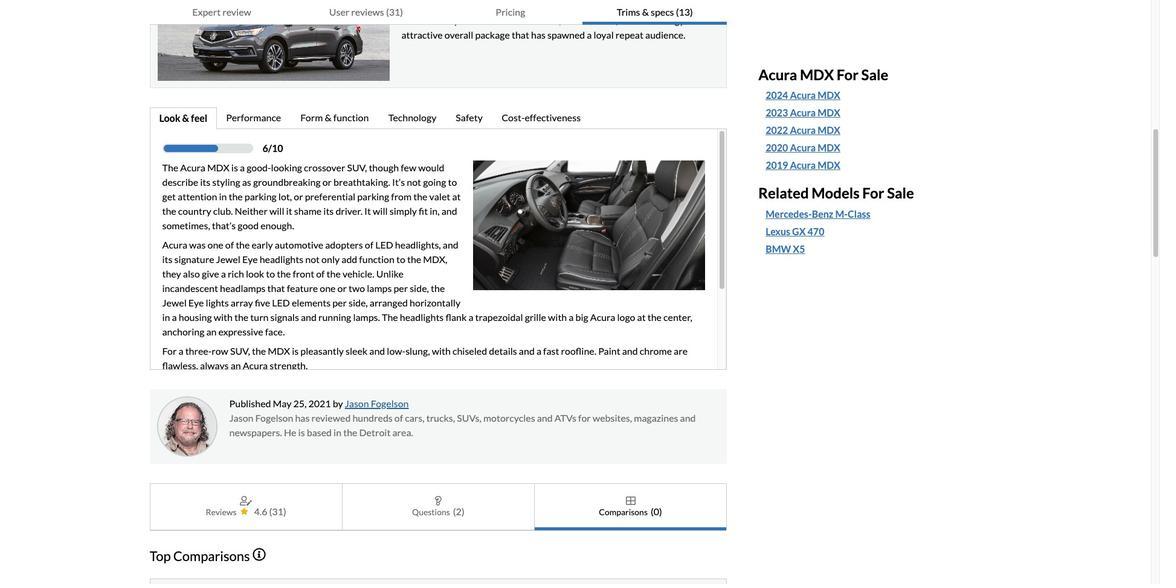 Task type: vqa. For each thing, say whether or not it's contained in the screenshot.
th large icon
yes



Task type: locate. For each thing, give the bounding box(es) containing it.
0 vertical spatial is
[[231, 162, 238, 173]]

also
[[183, 268, 200, 280]]

2019 acura mdx link
[[766, 159, 989, 173], [766, 159, 840, 173]]

eye up look
[[242, 254, 258, 265]]

the left center,
[[648, 312, 662, 323]]

suv, down expressive
[[230, 346, 250, 357]]

function inside the acura was one of the early automotive adopters of led headlights, and its signature jewel eye headlights not only add function to the mdx, they also give a rich look to the front of the vehicle. unlike incandescent headlamps that feature one or two lamps per side, the jewel eye lights array five led elements per side, arranged horizontally in a housing with the turn signals and running lamps. the headlights flank a trapezoidal grille with a big acura logo at the center, anchoring an expressive face.
[[359, 254, 395, 265]]

headlights,
[[395, 239, 441, 251]]

and right the details
[[519, 346, 535, 357]]

acura was one of the early automotive adopters of led headlights, and its signature jewel eye headlights not only add function to the mdx, they also give a rich look to the front of the vehicle. unlike incandescent headlamps that feature one or two lamps per side, the jewel eye lights array five led elements per side, arranged horizontally in a housing with the turn signals and running lamps. the headlights flank a trapezoidal grille with a big acura logo at the center, anchoring an expressive face.
[[162, 239, 692, 338]]

a left the rich
[[221, 268, 226, 280]]

may
[[273, 398, 291, 410]]

comparisons down reviews
[[173, 549, 250, 565]]

and left low-
[[369, 346, 385, 357]]

breathtaking.
[[334, 176, 390, 188]]

to
[[448, 176, 457, 188], [396, 254, 405, 265], [266, 268, 275, 280]]

is inside published may 25, 2021 by jason fogelson jason fogelson has reviewed hundreds of cars, trucks, suvs, motorcycles and atvs for websites, magazines and newspapers. he is based in the detroit area.
[[298, 427, 305, 439]]

mercedes-benz m-class lexus gx 470 bmw x5
[[766, 209, 870, 255]]

headlights down horizontally
[[400, 312, 444, 323]]

1 horizontal spatial one
[[320, 283, 336, 294]]

0 horizontal spatial at
[[452, 191, 461, 202]]

3 tab list from the top
[[150, 484, 727, 532]]

1 horizontal spatial will
[[373, 205, 388, 217]]

at right valet
[[452, 191, 461, 202]]

and right the in,
[[442, 205, 457, 217]]

tab list
[[150, 0, 727, 25], [150, 108, 727, 130], [150, 484, 727, 532]]

1 vertical spatial in
[[162, 312, 170, 323]]

0 horizontal spatial in
[[162, 312, 170, 323]]

fogelson
[[371, 398, 409, 410], [255, 413, 293, 424]]

0 vertical spatial at
[[452, 191, 461, 202]]

the acura mdx is a good-looking crossover suv, though few would describe its styling as groundbreaking or breathtaking. it's not going to get attention in the parking lot, or preferential parking from the valet at the country club. neither will it shame its driver. it will simply fit in, and sometimes, that's good enough.
[[162, 162, 461, 231]]

0 vertical spatial fogelson
[[371, 398, 409, 410]]

comparisons count element
[[651, 505, 662, 520]]

in down reviewed
[[334, 427, 341, 439]]

the inside published may 25, 2021 by jason fogelson jason fogelson has reviewed hundreds of cars, trucks, suvs, motorcycles and atvs for websites, magazines and newspapers. he is based in the detroit area.
[[343, 427, 357, 439]]

2 vertical spatial its
[[162, 254, 173, 265]]

acura down sometimes,
[[162, 239, 187, 251]]

big
[[576, 312, 588, 323]]

info circle image
[[252, 549, 266, 562]]

1 horizontal spatial headlights
[[400, 312, 444, 323]]

0 vertical spatial headlights
[[260, 254, 303, 265]]

(31) right 4.6
[[269, 506, 286, 518]]

th large image
[[626, 497, 635, 506]]

form
[[301, 112, 323, 123]]

2 horizontal spatial &
[[642, 6, 649, 18]]

1 horizontal spatial comparisons
[[599, 507, 648, 518]]

(31)
[[386, 6, 403, 18], [269, 506, 286, 518]]

trims & specs (13) tab
[[583, 0, 727, 25]]

0 horizontal spatial parking
[[245, 191, 277, 202]]

jason fogelson automotive journalist image
[[157, 397, 217, 457]]

for for models
[[863, 185, 884, 202]]

led up signals
[[272, 297, 290, 309]]

acura mdx for sale
[[758, 66, 889, 83]]

of right front
[[316, 268, 325, 280]]

of inside published may 25, 2021 by jason fogelson jason fogelson has reviewed hundreds of cars, trucks, suvs, motorcycles and atvs for websites, magazines and newspapers. he is based in the detroit area.
[[395, 413, 403, 424]]

and up mdx,
[[443, 239, 459, 251]]

of up area.
[[395, 413, 403, 424]]

2 horizontal spatial or
[[338, 283, 347, 294]]

function right form
[[333, 112, 369, 123]]

2021
[[308, 398, 331, 410]]

with down lights
[[214, 312, 233, 323]]

he
[[284, 427, 296, 439]]

1 horizontal spatial led
[[375, 239, 393, 251]]

1 vertical spatial the
[[382, 312, 398, 323]]

to right going
[[448, 176, 457, 188]]

& for form
[[325, 112, 332, 123]]

comparisons inside comparisons (0)
[[599, 507, 648, 518]]

is right he
[[298, 427, 305, 439]]

suv, up breathtaking.
[[347, 162, 367, 173]]

with
[[214, 312, 233, 323], [548, 312, 567, 323], [432, 346, 451, 357]]

paint
[[598, 346, 620, 357]]

side, up horizontally
[[410, 283, 429, 294]]

2 vertical spatial or
[[338, 283, 347, 294]]

1 tab list from the top
[[150, 0, 727, 25]]

1 horizontal spatial the
[[382, 312, 398, 323]]

0 vertical spatial or
[[322, 176, 332, 188]]

1 vertical spatial eye
[[188, 297, 204, 309]]

club.
[[213, 205, 233, 217]]

0 vertical spatial one
[[208, 239, 223, 251]]

one
[[208, 239, 223, 251], [320, 283, 336, 294]]

parking up 'it'
[[357, 191, 389, 202]]

suvs,
[[457, 413, 481, 424]]

feature
[[287, 283, 318, 294]]

0 vertical spatial (31)
[[386, 6, 403, 18]]

the down arranged
[[382, 312, 398, 323]]

sale
[[861, 66, 889, 83], [887, 185, 914, 202]]

its down preferential
[[323, 205, 334, 217]]

0 horizontal spatial the
[[162, 162, 178, 173]]

will right 'it'
[[373, 205, 388, 217]]

(31) right 'reviews'
[[386, 6, 403, 18]]

fogelson down may
[[255, 413, 293, 424]]

headlights down automotive
[[260, 254, 303, 265]]

1 horizontal spatial at
[[637, 312, 646, 323]]

one right was
[[208, 239, 223, 251]]

0 vertical spatial side,
[[410, 283, 429, 294]]

1 horizontal spatial &
[[325, 112, 332, 123]]

acura right 2019
[[790, 160, 816, 171]]

its up attention
[[200, 176, 210, 188]]

form & function tab
[[291, 108, 379, 130]]

& for trims
[[642, 6, 649, 18]]

2020 acura mdx link
[[766, 141, 989, 156], [766, 141, 840, 156]]

1 vertical spatial jewel
[[162, 297, 187, 309]]

safety
[[456, 112, 483, 123]]

its up they in the top of the page
[[162, 254, 173, 265]]

2 vertical spatial in
[[334, 427, 341, 439]]

0 horizontal spatial per
[[332, 297, 347, 309]]

tab panel
[[150, 129, 727, 373]]

0 vertical spatial for
[[837, 66, 859, 83]]

is up styling
[[231, 162, 238, 173]]

acura inside for a three-row suv, the mdx is pleasantly sleek and low-slung, with chiseled details and a fast roofline. paint and chrome are flawless, always an acura strength.
[[243, 360, 268, 372]]

by
[[333, 398, 343, 410]]

acura right 2024 at the right of page
[[790, 90, 816, 101]]

& left feel
[[182, 112, 189, 124]]

to right look
[[266, 268, 275, 280]]

the down face.
[[252, 346, 266, 357]]

0 horizontal spatial comparisons
[[173, 549, 250, 565]]

4.6
[[254, 506, 267, 518]]

1 vertical spatial for
[[863, 185, 884, 202]]

side, down two
[[349, 297, 368, 309]]

look
[[246, 268, 264, 280]]

led up unlike
[[375, 239, 393, 251]]

0 vertical spatial the
[[162, 162, 178, 173]]

2 horizontal spatial to
[[448, 176, 457, 188]]

get
[[162, 191, 176, 202]]

in inside published may 25, 2021 by jason fogelson jason fogelson has reviewed hundreds of cars, trucks, suvs, motorcycles and atvs for websites, magazines and newspapers. he is based in the detroit area.
[[334, 427, 341, 439]]

jason
[[345, 398, 369, 410], [229, 413, 253, 424]]

at inside the acura was one of the early automotive adopters of led headlights, and its signature jewel eye headlights not only add function to the mdx, they also give a rich look to the front of the vehicle. unlike incandescent headlamps that feature one or two lamps per side, the jewel eye lights array five led elements per side, arranged horizontally in a housing with the turn signals and running lamps. the headlights flank a trapezoidal grille with a big acura logo at the center, anchoring an expressive face.
[[637, 312, 646, 323]]

jason down the published
[[229, 413, 253, 424]]

will left it
[[269, 205, 284, 217]]

a right flank
[[469, 312, 473, 323]]

jewel down incandescent
[[162, 297, 187, 309]]

not inside "the acura mdx is a good-looking crossover suv, though few would describe its styling as groundbreaking or breathtaking. it's not going to get attention in the parking lot, or preferential parking from the valet at the country club. neither will it shame its driver. it will simply fit in, and sometimes, that's good enough."
[[407, 176, 421, 188]]

2024 acura mdx link
[[766, 88, 989, 103], [766, 88, 840, 103]]

the up fit on the left top of page
[[413, 191, 428, 202]]

2 tab list from the top
[[150, 108, 727, 130]]

trims
[[617, 6, 640, 18]]

flawless,
[[162, 360, 198, 372]]

& right form
[[325, 112, 332, 123]]

2023 acura mdx link
[[766, 106, 989, 120], [766, 106, 840, 120]]

the inside "the acura mdx is a good-looking crossover suv, though few would describe its styling as groundbreaking or breathtaking. it's not going to get attention in the parking lot, or preferential parking from the valet at the country club. neither will it shame its driver. it will simply fit in, and sometimes, that's good enough."
[[162, 162, 178, 173]]

0 horizontal spatial headlights
[[260, 254, 303, 265]]

1 vertical spatial tab list
[[150, 108, 727, 130]]

with right grille
[[548, 312, 567, 323]]

an right always
[[231, 360, 241, 372]]

benz
[[812, 209, 834, 220]]

function up unlike
[[359, 254, 395, 265]]

1 vertical spatial comparisons
[[173, 549, 250, 565]]

in up 'club.'
[[219, 191, 227, 202]]

1 horizontal spatial its
[[200, 176, 210, 188]]

rich
[[228, 268, 244, 280]]

fogelson up hundreds
[[371, 398, 409, 410]]

at
[[452, 191, 461, 202], [637, 312, 646, 323]]

2 vertical spatial tab list
[[150, 484, 727, 532]]

0 horizontal spatial &
[[182, 112, 189, 124]]

jason right by
[[345, 398, 369, 410]]

2024 acura mdx 2023 acura mdx 2022 acura mdx 2020 acura mdx 2019 acura mdx
[[766, 90, 840, 171]]

a up as
[[240, 162, 245, 173]]

1 vertical spatial led
[[272, 297, 290, 309]]

vehicle.
[[343, 268, 374, 280]]

parking up neither
[[245, 191, 277, 202]]

& left "specs"
[[642, 6, 649, 18]]

chiseled
[[453, 346, 487, 357]]

1 horizontal spatial an
[[231, 360, 241, 372]]

grille
[[525, 312, 546, 323]]

0 horizontal spatial side,
[[349, 297, 368, 309]]

at right the logo
[[637, 312, 646, 323]]

the up "describe"
[[162, 162, 178, 173]]

with inside for a three-row suv, the mdx is pleasantly sleek and low-slung, with chiseled details and a fast roofline. paint and chrome are flawless, always an acura strength.
[[432, 346, 451, 357]]

acura inside "the acura mdx is a good-looking crossover suv, though few would describe its styling as groundbreaking or breathtaking. it's not going to get attention in the parking lot, or preferential parking from the valet at the country club. neither will it shame its driver. it will simply fit in, and sometimes, that's good enough."
[[180, 162, 205, 173]]

not up front
[[305, 254, 320, 265]]

the down styling
[[229, 191, 243, 202]]

1 horizontal spatial to
[[396, 254, 405, 265]]

0 vertical spatial comparisons
[[599, 507, 648, 518]]

0 horizontal spatial will
[[269, 205, 284, 217]]

eye up housing
[[188, 297, 204, 309]]

performance tab
[[217, 108, 291, 130]]

acura left strength.
[[243, 360, 268, 372]]

and
[[442, 205, 457, 217], [443, 239, 459, 251], [301, 312, 317, 323], [369, 346, 385, 357], [519, 346, 535, 357], [622, 346, 638, 357], [537, 413, 553, 424], [680, 413, 696, 424]]

form & function
[[301, 112, 369, 123]]

to up unlike
[[396, 254, 405, 265]]

1 vertical spatial suv,
[[230, 346, 250, 357]]

0 vertical spatial eye
[[242, 254, 258, 265]]

0 vertical spatial not
[[407, 176, 421, 188]]

0 horizontal spatial (31)
[[269, 506, 286, 518]]

2 vertical spatial is
[[298, 427, 305, 439]]

1 parking from the left
[[245, 191, 277, 202]]

0 vertical spatial in
[[219, 191, 227, 202]]

the down array
[[234, 312, 248, 323]]

0 vertical spatial an
[[206, 326, 217, 338]]

& inside tab
[[642, 6, 649, 18]]

and inside "the acura mdx is a good-looking crossover suv, though few would describe its styling as groundbreaking or breathtaking. it's not going to get attention in the parking lot, or preferential parking from the valet at the country club. neither will it shame its driver. it will simply fit in, and sometimes, that's good enough."
[[442, 205, 457, 217]]

2022 acura mdx link
[[766, 124, 989, 138], [766, 124, 840, 138]]

comparisons down th large icon
[[599, 507, 648, 518]]

to inside "the acura mdx is a good-looking crossover suv, though few would describe its styling as groundbreaking or breathtaking. it's not going to get attention in the parking lot, or preferential parking from the valet at the country club. neither will it shame its driver. it will simply fit in, and sometimes, that's good enough."
[[448, 176, 457, 188]]

mdx inside "the acura mdx is a good-looking crossover suv, though few would describe its styling as groundbreaking or breathtaking. it's not going to get attention in the parking lot, or preferential parking from the valet at the country club. neither will it shame its driver. it will simply fit in, and sometimes, that's good enough."
[[207, 162, 229, 173]]

center,
[[664, 312, 692, 323]]

per up running
[[332, 297, 347, 309]]

and left atvs at the bottom
[[537, 413, 553, 424]]

technology tab
[[379, 108, 447, 130]]

headlights
[[260, 254, 303, 265], [400, 312, 444, 323]]

acura up "describe"
[[180, 162, 205, 173]]

0 vertical spatial tab list
[[150, 0, 727, 25]]

tab list containing 4.6
[[150, 484, 727, 532]]

shame
[[294, 205, 322, 217]]

the inside the acura was one of the early automotive adopters of led headlights, and its signature jewel eye headlights not only add function to the mdx, they also give a rich look to the front of the vehicle. unlike incandescent headlamps that feature one or two lamps per side, the jewel eye lights array five led elements per side, arranged horizontally in a housing with the turn signals and running lamps. the headlights flank a trapezoidal grille with a big acura logo at the center, anchoring an expressive face.
[[382, 312, 398, 323]]

an inside the acura was one of the early automotive adopters of led headlights, and its signature jewel eye headlights not only add function to the mdx, they also give a rich look to the front of the vehicle. unlike incandescent headlamps that feature one or two lamps per side, the jewel eye lights array five led elements per side, arranged horizontally in a housing with the turn signals and running lamps. the headlights flank a trapezoidal grille with a big acura logo at the center, anchoring an expressive face.
[[206, 326, 217, 338]]

with right slung,
[[432, 346, 451, 357]]

2 horizontal spatial in
[[334, 427, 341, 439]]

1 vertical spatial side,
[[349, 297, 368, 309]]

1 horizontal spatial not
[[407, 176, 421, 188]]

jewel up the rich
[[216, 254, 240, 265]]

1 horizontal spatial for
[[837, 66, 859, 83]]

2 horizontal spatial its
[[323, 205, 334, 217]]

acura right 2020
[[790, 142, 816, 154]]

trims & specs (13)
[[617, 6, 693, 18]]

in up anchoring
[[162, 312, 170, 323]]

1 vertical spatial is
[[292, 346, 299, 357]]

not
[[407, 176, 421, 188], [305, 254, 320, 265]]

1 horizontal spatial with
[[432, 346, 451, 357]]

0 vertical spatial suv,
[[347, 162, 367, 173]]

a left fast
[[537, 346, 541, 357]]

or left two
[[338, 283, 347, 294]]

simply
[[390, 205, 417, 217]]

it's
[[392, 176, 405, 188]]

0 horizontal spatial suv,
[[230, 346, 250, 357]]

or inside the acura was one of the early automotive adopters of led headlights, and its signature jewel eye headlights not only add function to the mdx, they also give a rich look to the front of the vehicle. unlike incandescent headlamps that feature one or two lamps per side, the jewel eye lights array five led elements per side, arranged horizontally in a housing with the turn signals and running lamps. the headlights flank a trapezoidal grille with a big acura logo at the center, anchoring an expressive face.
[[338, 283, 347, 294]]

0 horizontal spatial an
[[206, 326, 217, 338]]

1 horizontal spatial suv,
[[347, 162, 367, 173]]

not right it's
[[407, 176, 421, 188]]

1 horizontal spatial jewel
[[216, 254, 240, 265]]

1 horizontal spatial in
[[219, 191, 227, 202]]

per down unlike
[[394, 283, 408, 294]]

that
[[267, 283, 285, 294]]

1 vertical spatial per
[[332, 297, 347, 309]]

is up strength.
[[292, 346, 299, 357]]

1 vertical spatial at
[[637, 312, 646, 323]]

0 vertical spatial jewel
[[216, 254, 240, 265]]

1 vertical spatial an
[[231, 360, 241, 372]]

0 vertical spatial per
[[394, 283, 408, 294]]

2 horizontal spatial for
[[863, 185, 884, 202]]

atvs
[[555, 413, 576, 424]]

look & feel
[[159, 112, 207, 124]]

specs
[[651, 6, 674, 18]]

1 vertical spatial to
[[396, 254, 405, 265]]

1 horizontal spatial parking
[[357, 191, 389, 202]]

or down crossover
[[322, 176, 332, 188]]

an
[[206, 326, 217, 338], [231, 360, 241, 372]]

question image
[[435, 497, 442, 506]]

in,
[[430, 205, 440, 217]]

1 vertical spatial or
[[294, 191, 303, 202]]

1 vertical spatial sale
[[887, 185, 914, 202]]

suv,
[[347, 162, 367, 173], [230, 346, 250, 357]]

1 vertical spatial fogelson
[[255, 413, 293, 424]]

signature
[[174, 254, 214, 265]]

mercedes-benz m-class link
[[766, 207, 870, 222]]

at inside "the acura mdx is a good-looking crossover suv, though few would describe its styling as groundbreaking or breathtaking. it's not going to get attention in the parking lot, or preferential parking from the valet at the country club. neither will it shame its driver. it will simply fit in, and sometimes, that's good enough."
[[452, 191, 461, 202]]

25,
[[293, 398, 307, 410]]

parking
[[245, 191, 277, 202], [357, 191, 389, 202]]

0 horizontal spatial to
[[266, 268, 275, 280]]

an up the row
[[206, 326, 217, 338]]

user reviews (31)
[[329, 6, 403, 18]]

its inside the acura was one of the early automotive adopters of led headlights, and its signature jewel eye headlights not only add function to the mdx, they also give a rich look to the front of the vehicle. unlike incandescent headlamps that feature one or two lamps per side, the jewel eye lights array five led elements per side, arranged horizontally in a housing with the turn signals and running lamps. the headlights flank a trapezoidal grille with a big acura logo at the center, anchoring an expressive face.
[[162, 254, 173, 265]]

suv, inside for a three-row suv, the mdx is pleasantly sleek and low-slung, with chiseled details and a fast roofline. paint and chrome are flawless, always an acura strength.
[[230, 346, 250, 357]]

0 vertical spatial function
[[333, 112, 369, 123]]

or
[[322, 176, 332, 188], [294, 191, 303, 202], [338, 283, 347, 294]]

one up elements
[[320, 283, 336, 294]]

lamps.
[[353, 312, 380, 323]]

1 vertical spatial not
[[305, 254, 320, 265]]

the down reviewed
[[343, 427, 357, 439]]

related
[[758, 185, 809, 202]]

1 horizontal spatial jason
[[345, 398, 369, 410]]

in inside "the acura mdx is a good-looking crossover suv, though few would describe its styling as groundbreaking or breathtaking. it's not going to get attention in the parking lot, or preferential parking from the valet at the country club. neither will it shame its driver. it will simply fit in, and sometimes, that's good enough."
[[219, 191, 227, 202]]

and right paint
[[622, 346, 638, 357]]

or right lot,
[[294, 191, 303, 202]]

reviews count element
[[269, 505, 286, 520]]

1 horizontal spatial eye
[[242, 254, 258, 265]]

is inside "the acura mdx is a good-looking crossover suv, though few would describe its styling as groundbreaking or breathtaking. it's not going to get attention in the parking lot, or preferential parking from the valet at the country club. neither will it shame its driver. it will simply fit in, and sometimes, that's good enough."
[[231, 162, 238, 173]]

acura up 2024 at the right of page
[[758, 66, 797, 83]]

websites,
[[593, 413, 632, 424]]



Task type: describe. For each thing, give the bounding box(es) containing it.
470
[[808, 226, 824, 238]]

incandescent
[[162, 283, 218, 294]]

expert
[[192, 6, 221, 18]]

attention
[[178, 191, 217, 202]]

the up horizontally
[[431, 283, 445, 294]]

sleek
[[346, 346, 368, 357]]

the down headlights,
[[407, 254, 421, 265]]

(13)
[[676, 6, 693, 18]]

from
[[391, 191, 412, 202]]

0 vertical spatial its
[[200, 176, 210, 188]]

expressive
[[218, 326, 263, 338]]

0 horizontal spatial one
[[208, 239, 223, 251]]

the left early
[[236, 239, 250, 251]]

(0)
[[651, 506, 662, 518]]

& for look
[[182, 112, 189, 124]]

acura right 2022
[[790, 125, 816, 136]]

2020
[[766, 142, 788, 154]]

arranged
[[370, 297, 408, 309]]

as
[[242, 176, 251, 188]]

function inside tab
[[333, 112, 369, 123]]

cars,
[[405, 413, 425, 424]]

logo
[[617, 312, 635, 323]]

crossover
[[304, 162, 345, 173]]

lot,
[[278, 191, 292, 202]]

the down get
[[162, 205, 176, 217]]

1 horizontal spatial side,
[[410, 283, 429, 294]]

/
[[268, 143, 272, 154]]

for for mdx
[[837, 66, 859, 83]]

details
[[489, 346, 517, 357]]

good-
[[247, 162, 271, 173]]

2019
[[766, 160, 788, 171]]

1 horizontal spatial per
[[394, 283, 408, 294]]

class
[[848, 209, 870, 220]]

feel
[[191, 112, 207, 124]]

0 horizontal spatial with
[[214, 312, 233, 323]]

models
[[812, 185, 860, 202]]

describe
[[162, 176, 198, 188]]

6 / 10
[[263, 143, 283, 154]]

review
[[223, 6, 251, 18]]

few
[[401, 162, 417, 173]]

lexus gx 470 link
[[766, 225, 824, 239]]

of right adopters
[[365, 239, 374, 251]]

mercedes-
[[766, 209, 812, 220]]

in inside the acura was one of the early automotive adopters of led headlights, and its signature jewel eye headlights not only add function to the mdx, they also give a rich look to the front of the vehicle. unlike incandescent headlamps that feature one or two lamps per side, the jewel eye lights array five led elements per side, arranged horizontally in a housing with the turn signals and running lamps. the headlights flank a trapezoidal grille with a big acura logo at the center, anchoring an expressive face.
[[162, 312, 170, 323]]

6
[[263, 143, 268, 154]]

they
[[162, 268, 181, 280]]

effectiveness
[[525, 112, 581, 123]]

sale for acura mdx for sale
[[861, 66, 889, 83]]

0 horizontal spatial or
[[294, 191, 303, 202]]

safety tab
[[447, 108, 493, 130]]

comparisons (0)
[[599, 506, 662, 518]]

cost-effectiveness tab
[[493, 108, 591, 130]]

tab panel containing 6
[[150, 129, 727, 373]]

0 horizontal spatial fogelson
[[255, 413, 293, 424]]

look & feel tab
[[150, 108, 217, 130]]

it
[[364, 205, 371, 217]]

2020 acura mdx test drive review summaryimage image
[[157, 0, 389, 81]]

enough.
[[261, 220, 294, 231]]

1 vertical spatial jason
[[229, 413, 253, 424]]

1 will from the left
[[269, 205, 284, 217]]

headlamps
[[220, 283, 266, 294]]

trapezoidal
[[475, 312, 523, 323]]

1 horizontal spatial or
[[322, 176, 332, 188]]

turn
[[250, 312, 269, 323]]

the inside for a three-row suv, the mdx is pleasantly sleek and low-slung, with chiseled details and a fast roofline. paint and chrome are flawless, always an acura strength.
[[252, 346, 266, 357]]

roofline.
[[561, 346, 596, 357]]

array
[[231, 297, 253, 309]]

2024
[[766, 90, 788, 101]]

user
[[329, 6, 349, 18]]

0 horizontal spatial jewel
[[162, 297, 187, 309]]

based
[[307, 427, 332, 439]]

user edit image
[[240, 497, 252, 506]]

for inside for a three-row suv, the mdx is pleasantly sleek and low-slung, with chiseled details and a fast roofline. paint and chrome are flawless, always an acura strength.
[[162, 346, 177, 357]]

early
[[252, 239, 273, 251]]

add
[[342, 254, 357, 265]]

and down elements
[[301, 312, 317, 323]]

2023
[[766, 107, 788, 119]]

technology
[[388, 112, 437, 123]]

looking
[[271, 162, 302, 173]]

2019 acura mdx link up related models for sale
[[766, 159, 989, 173]]

questions (2)
[[412, 506, 465, 518]]

automotive
[[275, 239, 323, 251]]

user reviews (31) tab
[[294, 0, 438, 25]]

expert review tab
[[150, 0, 294, 25]]

2 horizontal spatial with
[[548, 312, 567, 323]]

an inside for a three-row suv, the mdx is pleasantly sleek and low-slung, with chiseled details and a fast roofline. paint and chrome are flawless, always an acura strength.
[[231, 360, 241, 372]]

only
[[322, 254, 340, 265]]

related models for sale
[[758, 185, 914, 202]]

hundreds
[[353, 413, 393, 424]]

2 vertical spatial to
[[266, 268, 275, 280]]

sale for related models for sale
[[887, 185, 914, 202]]

front
[[293, 268, 314, 280]]

fit
[[419, 205, 428, 217]]

the up the that
[[277, 268, 291, 280]]

row
[[212, 346, 228, 357]]

slung,
[[406, 346, 430, 357]]

pricing tab
[[438, 0, 583, 25]]

for a three-row suv, the mdx is pleasantly sleek and low-slung, with chiseled details and a fast roofline. paint and chrome are flawless, always an acura strength.
[[162, 346, 688, 372]]

lamps
[[367, 283, 392, 294]]

questions count element
[[453, 505, 465, 520]]

mdx inside for a three-row suv, the mdx is pleasantly sleek and low-slung, with chiseled details and a fast roofline. paint and chrome are flawless, always an acura strength.
[[268, 346, 290, 357]]

2 will from the left
[[373, 205, 388, 217]]

questions
[[412, 507, 450, 518]]

two
[[349, 283, 365, 294]]

a inside "the acura mdx is a good-looking crossover suv, though few would describe its styling as groundbreaking or breathtaking. it's not going to get attention in the parking lot, or preferential parking from the valet at the country club. neither will it shame its driver. it will simply fit in, and sometimes, that's good enough."
[[240, 162, 245, 173]]

chrome
[[640, 346, 672, 357]]

cost-
[[502, 112, 525, 123]]

the down only
[[327, 268, 341, 280]]

x5
[[793, 244, 805, 255]]

look
[[159, 112, 180, 124]]

running
[[318, 312, 351, 323]]

strength.
[[270, 360, 308, 372]]

and right magazines
[[680, 413, 696, 424]]

2 parking from the left
[[357, 191, 389, 202]]

1 vertical spatial its
[[323, 205, 334, 217]]

not inside the acura was one of the early automotive adopters of led headlights, and its signature jewel eye headlights not only add function to the mdx, they also give a rich look to the front of the vehicle. unlike incandescent headlamps that feature one or two lamps per side, the jewel eye lights array five led elements per side, arranged horizontally in a housing with the turn signals and running lamps. the headlights flank a trapezoidal grille with a big acura logo at the center, anchoring an expressive face.
[[305, 254, 320, 265]]

lexus
[[766, 226, 790, 238]]

1 vertical spatial (31)
[[269, 506, 286, 518]]

1 vertical spatial one
[[320, 283, 336, 294]]

0 horizontal spatial led
[[272, 297, 290, 309]]

1 vertical spatial headlights
[[400, 312, 444, 323]]

2020 acura mdx test drive review lookandfeelimage image
[[473, 161, 705, 291]]

reviewed
[[311, 413, 351, 424]]

performance
[[226, 112, 281, 123]]

expert review
[[192, 6, 251, 18]]

top
[[150, 549, 171, 565]]

neither
[[235, 205, 268, 217]]

styling
[[212, 176, 240, 188]]

acura right big
[[590, 312, 615, 323]]

newspapers.
[[229, 427, 282, 439]]

(31) inside user reviews (31) tab
[[386, 6, 403, 18]]

of down that's
[[225, 239, 234, 251]]

a left big
[[569, 312, 574, 323]]

pricing
[[496, 6, 525, 18]]

pleasantly
[[301, 346, 344, 357]]

1 horizontal spatial fogelson
[[371, 398, 409, 410]]

low-
[[387, 346, 406, 357]]

2019 acura mdx link down 2020
[[766, 159, 840, 173]]

bmw x5 link
[[766, 242, 805, 257]]

a up 'flawless,'
[[179, 346, 183, 357]]

bmw
[[766, 244, 791, 255]]

sometimes,
[[162, 220, 210, 231]]

tab list containing expert review
[[150, 0, 727, 25]]

suv, inside "the acura mdx is a good-looking crossover suv, though few would describe its styling as groundbreaking or breathtaking. it's not going to get attention in the parking lot, or preferential parking from the valet at the country club. neither will it shame its driver. it will simply fit in, and sometimes, that's good enough."
[[347, 162, 367, 173]]

groundbreaking
[[253, 176, 321, 188]]

has
[[295, 413, 310, 424]]

valet
[[429, 191, 450, 202]]

elements
[[292, 297, 331, 309]]

is inside for a three-row suv, the mdx is pleasantly sleek and low-slung, with chiseled details and a fast roofline. paint and chrome are flawless, always an acura strength.
[[292, 346, 299, 357]]

a up anchoring
[[172, 312, 177, 323]]

tab list containing performance
[[150, 108, 727, 130]]

unlike
[[376, 268, 404, 280]]

published may 25, 2021 by jason fogelson jason fogelson has reviewed hundreds of cars, trucks, suvs, motorcycles and atvs for websites, magazines and newspapers. he is based in the detroit area.
[[229, 398, 696, 439]]

acura right 2023
[[790, 107, 816, 119]]

0 horizontal spatial eye
[[188, 297, 204, 309]]



